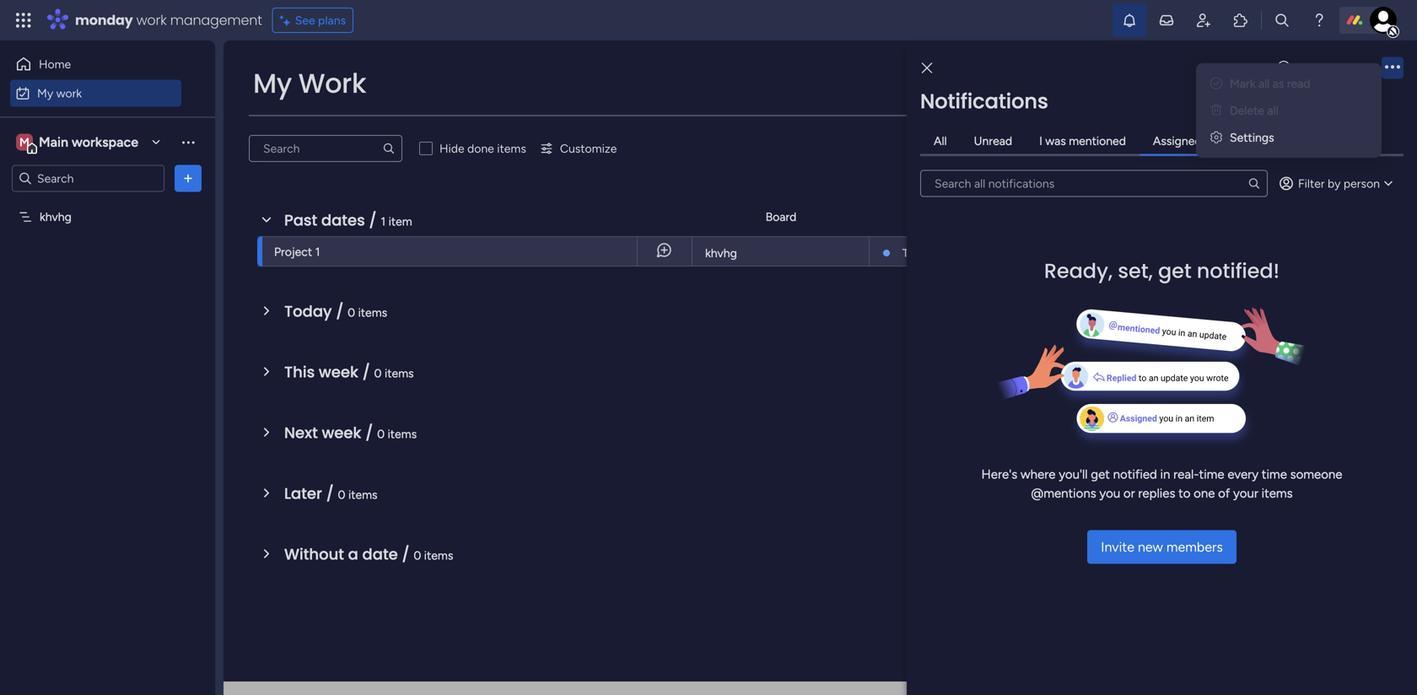 Task type: describe. For each thing, give the bounding box(es) containing it.
person
[[1344, 176, 1380, 191]]

0 inside without a date / 0 items
[[414, 548, 421, 563]]

see plans button
[[272, 8, 354, 33]]

0 inside next week / 0 items
[[377, 427, 385, 441]]

/ right date
[[402, 544, 410, 565]]

apps image
[[1233, 12, 1250, 29]]

/ up next week / 0 items
[[362, 362, 370, 383]]

i was mentioned
[[1040, 134, 1126, 148]]

assigned to me
[[1153, 134, 1236, 148]]

invite new members
[[1101, 539, 1223, 555]]

choose
[[1098, 121, 1139, 135]]

to inside 'here's where you'll get notified in real-time every time someone @mentions you or replies to one of your items'
[[1179, 486, 1191, 501]]

boards
[[1108, 198, 1144, 212]]

project
[[274, 245, 312, 259]]

today
[[284, 301, 332, 322]]

v2 mark as read image
[[1211, 76, 1223, 91]]

v2 delete line image
[[1211, 103, 1223, 118]]

inbox image
[[1159, 12, 1175, 29]]

1 horizontal spatial get
[[1159, 257, 1192, 285]]

project 1
[[274, 245, 320, 259]]

2 horizontal spatial to
[[1365, 121, 1376, 135]]

people
[[1108, 156, 1144, 170]]

this for month
[[903, 246, 923, 260]]

column for priority column
[[1149, 324, 1190, 339]]

read
[[1288, 76, 1311, 91]]

give feedback button
[[1269, 54, 1382, 81]]

this week / 0 items
[[284, 362, 414, 383]]

m
[[19, 135, 29, 149]]

Search in workspace field
[[35, 169, 141, 188]]

new
[[1138, 539, 1164, 555]]

month
[[925, 246, 958, 260]]

ready, set, get notified!
[[1045, 257, 1280, 285]]

past dates / 1 item
[[284, 210, 412, 231]]

priority
[[1108, 324, 1146, 339]]

help image
[[1311, 12, 1328, 29]]

items inside 'here's where you'll get notified in real-time every time someone @mentions you or replies to one of your items'
[[1262, 486, 1293, 501]]

week for this
[[319, 362, 359, 383]]

notifications
[[921, 87, 1049, 116]]

date column
[[1108, 282, 1177, 297]]

this for week
[[284, 362, 315, 383]]

0 inside the later / 0 items
[[338, 488, 346, 502]]

2 time from the left
[[1262, 467, 1288, 482]]

nov
[[1151, 245, 1171, 258]]

customize for customize my work
[[1115, 86, 1186, 105]]

later / 0 items
[[284, 483, 378, 505]]

next week / 0 items
[[284, 422, 417, 444]]

1 horizontal spatial to
[[1205, 134, 1216, 148]]

next
[[284, 422, 318, 444]]

dapulse admin menu image
[[1211, 130, 1223, 145]]

none search field inside main content
[[249, 135, 402, 162]]

invite
[[1101, 539, 1135, 555]]

mentioned
[[1069, 134, 1126, 148]]

my work
[[253, 65, 366, 102]]

1 inside the past dates / 1 item
[[381, 214, 386, 229]]

search everything image
[[1274, 12, 1291, 29]]

dialog containing notifications
[[907, 41, 1418, 695]]

invite members image
[[1196, 12, 1213, 29]]

items inside the later / 0 items
[[348, 488, 378, 502]]

home
[[39, 57, 71, 71]]

0 horizontal spatial work
[[298, 65, 366, 102]]

choose the boards, columns and people you'd like to see
[[1098, 121, 1397, 135]]

am
[[1223, 245, 1240, 258]]

settings
[[1230, 130, 1275, 145]]

board
[[766, 210, 797, 224]]

mark
[[1230, 76, 1256, 91]]

give
[[1299, 60, 1323, 75]]

main
[[39, 134, 68, 150]]

invite new members button
[[1088, 530, 1237, 564]]

and
[[1251, 121, 1271, 135]]

nov 15, 09:00 am
[[1151, 245, 1240, 258]]

see
[[1379, 121, 1397, 135]]

get inside 'here's where you'll get notified in real-time every time someone @mentions you or replies to one of your items'
[[1091, 467, 1110, 482]]

Search all notifications search field
[[921, 170, 1268, 197]]

assigned
[[1153, 134, 1202, 148]]

you'll
[[1059, 467, 1088, 482]]

15,
[[1174, 245, 1187, 258]]

khvhg inside khvhg list box
[[40, 210, 72, 224]]

dates
[[321, 210, 365, 231]]

/ down this week / 0 items
[[365, 422, 373, 444]]

you
[[1100, 486, 1121, 501]]

09:00
[[1190, 245, 1220, 258]]

where
[[1021, 467, 1056, 482]]

workspace options image
[[180, 134, 197, 150]]

every
[[1228, 467, 1259, 482]]

hide done items
[[440, 141, 526, 156]]

monday
[[75, 11, 133, 30]]

delete
[[1230, 103, 1265, 118]]

was
[[1046, 134, 1066, 148]]

0 inside this week / 0 items
[[374, 366, 382, 381]]

gary orlando image
[[1370, 7, 1397, 34]]

replies
[[1139, 486, 1176, 501]]

give feedback
[[1299, 60, 1375, 75]]

in
[[1161, 467, 1171, 482]]

delete all
[[1230, 103, 1279, 118]]

Filter dashboard by text search field
[[249, 135, 402, 162]]

of
[[1219, 486, 1231, 501]]

all
[[934, 134, 947, 148]]

real-
[[1174, 467, 1200, 482]]

all for mark
[[1259, 76, 1270, 91]]

your
[[1234, 486, 1259, 501]]

one
[[1194, 486, 1215, 501]]

1 time from the left
[[1200, 467, 1225, 482]]

items inside next week / 0 items
[[388, 427, 417, 441]]

done
[[468, 141, 494, 156]]

2 horizontal spatial my
[[1190, 86, 1209, 105]]

/ right later
[[326, 483, 334, 505]]



Task type: vqa. For each thing, say whether or not it's contained in the screenshot.
Start from scratch
no



Task type: locate. For each thing, give the bounding box(es) containing it.
items right later
[[348, 488, 378, 502]]

column
[[1136, 282, 1177, 297], [1149, 324, 1190, 339]]

items inside today / 0 items
[[358, 305, 387, 320]]

1 vertical spatial work
[[56, 86, 82, 100]]

1 right project
[[315, 245, 320, 259]]

0 horizontal spatial work
[[56, 86, 82, 100]]

here's where you'll get notified in real-time every time someone @mentions you or replies to one of your items
[[982, 467, 1343, 501]]

hide
[[440, 141, 465, 156]]

items right your in the right of the page
[[1262, 486, 1293, 501]]

0 horizontal spatial 1
[[315, 245, 320, 259]]

0 vertical spatial work
[[136, 11, 167, 30]]

all inside the delete all menu item
[[1268, 103, 1279, 118]]

my for my work
[[253, 65, 292, 102]]

1
[[381, 214, 386, 229], [315, 245, 320, 259]]

0 up next week / 0 items
[[374, 366, 382, 381]]

0 vertical spatial this
[[903, 246, 923, 260]]

the
[[1141, 121, 1159, 135]]

this
[[903, 246, 923, 260], [284, 362, 315, 383]]

0 vertical spatial 1
[[381, 214, 386, 229]]

1 vertical spatial khvhg
[[705, 246, 737, 260]]

items inside this week / 0 items
[[385, 366, 414, 381]]

1 vertical spatial search image
[[1248, 177, 1262, 190]]

0 horizontal spatial time
[[1200, 467, 1225, 482]]

0 horizontal spatial my
[[37, 86, 53, 100]]

search image down settings
[[1248, 177, 1262, 190]]

filter by person
[[1299, 176, 1380, 191]]

my
[[253, 65, 292, 102], [1190, 86, 1209, 105], [37, 86, 53, 100]]

this left month
[[903, 246, 923, 260]]

notified!
[[1197, 257, 1280, 285]]

search image
[[382, 142, 396, 155], [1248, 177, 1262, 190]]

mark all as read menu item
[[1210, 73, 1369, 94]]

to left me
[[1205, 134, 1216, 148]]

customize
[[1115, 86, 1186, 105], [560, 141, 617, 156]]

items up next week / 0 items
[[385, 366, 414, 381]]

/ right today
[[336, 301, 344, 322]]

to
[[1365, 121, 1376, 135], [1205, 134, 1216, 148], [1179, 486, 1191, 501]]

see plans
[[295, 13, 346, 27]]

this month
[[903, 246, 958, 260]]

1 vertical spatial this
[[284, 362, 315, 383]]

past
[[284, 210, 317, 231]]

filter by person button
[[1272, 170, 1404, 197]]

0 vertical spatial all
[[1259, 76, 1270, 91]]

work inside button
[[56, 86, 82, 100]]

customize my work
[[1115, 86, 1247, 105]]

None search field
[[249, 135, 402, 162]]

later
[[284, 483, 322, 505]]

workspace selection element
[[16, 132, 141, 154]]

0 horizontal spatial khvhg
[[40, 210, 72, 224]]

work for my
[[56, 86, 82, 100]]

1 vertical spatial column
[[1149, 324, 1190, 339]]

this up next
[[284, 362, 315, 383]]

or
[[1124, 486, 1135, 501]]

1 horizontal spatial work
[[1213, 86, 1247, 105]]

without a date / 0 items
[[284, 544, 453, 565]]

dialog
[[907, 41, 1418, 695]]

monday work management
[[75, 11, 262, 30]]

members
[[1167, 539, 1223, 555]]

my down "home"
[[37, 86, 53, 100]]

all left as
[[1259, 76, 1270, 91]]

people
[[1274, 121, 1310, 135]]

item
[[389, 214, 412, 229]]

items inside without a date / 0 items
[[424, 548, 453, 563]]

0 inside today / 0 items
[[348, 305, 355, 320]]

date
[[1108, 282, 1133, 297]]

a
[[348, 544, 359, 565]]

khvhg inside khvhg link
[[705, 246, 737, 260]]

0 vertical spatial week
[[319, 362, 359, 383]]

1 horizontal spatial work
[[136, 11, 167, 30]]

1 vertical spatial week
[[322, 422, 362, 444]]

search image for search all notifications search field
[[1248, 177, 1262, 190]]

items down this week / 0 items
[[388, 427, 417, 441]]

0 horizontal spatial get
[[1091, 467, 1110, 482]]

0 right date
[[414, 548, 421, 563]]

all inside mark all as read menu item
[[1259, 76, 1270, 91]]

home button
[[10, 51, 181, 78]]

all
[[1259, 76, 1270, 91], [1268, 103, 1279, 118]]

today / 0 items
[[284, 301, 387, 322]]

set,
[[1118, 257, 1153, 285]]

as
[[1273, 76, 1285, 91]]

get
[[1159, 257, 1192, 285], [1091, 467, 1110, 482]]

workspace image
[[16, 133, 33, 151]]

0 right later
[[338, 488, 346, 502]]

0 vertical spatial get
[[1159, 257, 1192, 285]]

option
[[0, 202, 215, 205]]

select product image
[[15, 12, 32, 29]]

1 horizontal spatial search image
[[1248, 177, 1262, 190]]

to down real-
[[1179, 486, 1191, 501]]

week for next
[[322, 422, 362, 444]]

my left v2 mark as read "image"
[[1190, 86, 1209, 105]]

like
[[1344, 121, 1362, 135]]

week right next
[[322, 422, 362, 444]]

customize for customize
[[560, 141, 617, 156]]

here's
[[982, 467, 1018, 482]]

work inside main content
[[1213, 86, 1247, 105]]

None search field
[[921, 170, 1268, 197]]

filter
[[1299, 176, 1325, 191]]

i
[[1040, 134, 1043, 148]]

1 vertical spatial 1
[[315, 245, 320, 259]]

by
[[1328, 176, 1341, 191]]

items
[[497, 141, 526, 156], [358, 305, 387, 320], [385, 366, 414, 381], [388, 427, 417, 441], [1262, 486, 1293, 501], [348, 488, 378, 502], [424, 548, 453, 563]]

khvhg
[[40, 210, 72, 224], [705, 246, 737, 260]]

delete all menu item
[[1210, 100, 1369, 121]]

me
[[1219, 134, 1236, 148]]

customize inside 'customize' button
[[560, 141, 617, 156]]

0 horizontal spatial search image
[[382, 142, 396, 155]]

time
[[1200, 467, 1225, 482], [1262, 467, 1288, 482]]

main content containing past dates /
[[224, 41, 1418, 695]]

options image
[[180, 170, 197, 187]]

time right every at the bottom right
[[1262, 467, 1288, 482]]

plans
[[318, 13, 346, 27]]

1 horizontal spatial time
[[1262, 467, 1288, 482]]

1 left item
[[381, 214, 386, 229]]

time up one at the right bottom of the page
[[1200, 467, 1225, 482]]

boards,
[[1162, 121, 1201, 135]]

items up this week / 0 items
[[358, 305, 387, 320]]

week
[[319, 362, 359, 383], [322, 422, 362, 444]]

search image for filter dashboard by text search field
[[382, 142, 396, 155]]

all up and
[[1268, 103, 1279, 118]]

0 down this week / 0 items
[[377, 427, 385, 441]]

options image
[[1386, 62, 1401, 74]]

column right priority
[[1149, 324, 1190, 339]]

main workspace
[[39, 134, 138, 150]]

unread
[[974, 134, 1013, 148]]

my for my work
[[37, 86, 53, 100]]

see
[[295, 13, 315, 27]]

khvhg list box
[[0, 199, 215, 459]]

0 vertical spatial khvhg
[[40, 210, 72, 224]]

week down today / 0 items
[[319, 362, 359, 383]]

priority column
[[1108, 324, 1190, 339]]

my down see plans button
[[253, 65, 292, 102]]

work for monday
[[136, 11, 167, 30]]

1 vertical spatial all
[[1268, 103, 1279, 118]]

0
[[348, 305, 355, 320], [374, 366, 382, 381], [377, 427, 385, 441], [338, 488, 346, 502], [414, 548, 421, 563]]

workspace
[[72, 134, 138, 150]]

items right done
[[497, 141, 526, 156]]

1 horizontal spatial my
[[253, 65, 292, 102]]

1 horizontal spatial 1
[[381, 214, 386, 229]]

search image left "hide"
[[382, 142, 396, 155]]

my work
[[37, 86, 82, 100]]

all for delete
[[1268, 103, 1279, 118]]

customize button
[[533, 135, 624, 162]]

0 horizontal spatial to
[[1179, 486, 1191, 501]]

ready,
[[1045, 257, 1113, 285]]

1 vertical spatial get
[[1091, 467, 1110, 482]]

my inside button
[[37, 86, 53, 100]]

0 vertical spatial customize
[[1115, 86, 1186, 105]]

0 right today
[[348, 305, 355, 320]]

without
[[284, 544, 344, 565]]

work
[[298, 65, 366, 102], [1213, 86, 1247, 105]]

notifications image
[[1121, 12, 1138, 29]]

items right date
[[424, 548, 453, 563]]

khvhg link
[[703, 237, 859, 267]]

column for date column
[[1136, 282, 1177, 297]]

to right the like
[[1365, 121, 1376, 135]]

0 vertical spatial search image
[[382, 142, 396, 155]]

1 horizontal spatial khvhg
[[705, 246, 737, 260]]

0 vertical spatial column
[[1136, 282, 1177, 297]]

1 horizontal spatial this
[[903, 246, 923, 260]]

0 horizontal spatial this
[[284, 362, 315, 383]]

1 vertical spatial customize
[[560, 141, 617, 156]]

work down "home"
[[56, 86, 82, 100]]

you'd
[[1313, 121, 1341, 135]]

0 horizontal spatial customize
[[560, 141, 617, 156]]

columns
[[1204, 121, 1248, 135]]

1 horizontal spatial customize
[[1115, 86, 1186, 105]]

mark all as read
[[1230, 76, 1311, 91]]

@mentions
[[1031, 486, 1097, 501]]

date
[[362, 544, 398, 565]]

work right monday
[[136, 11, 167, 30]]

column right date
[[1136, 282, 1177, 297]]

feedback
[[1326, 60, 1375, 75]]

management
[[170, 11, 262, 30]]

main content
[[224, 41, 1418, 695]]

/ left item
[[369, 210, 377, 231]]



